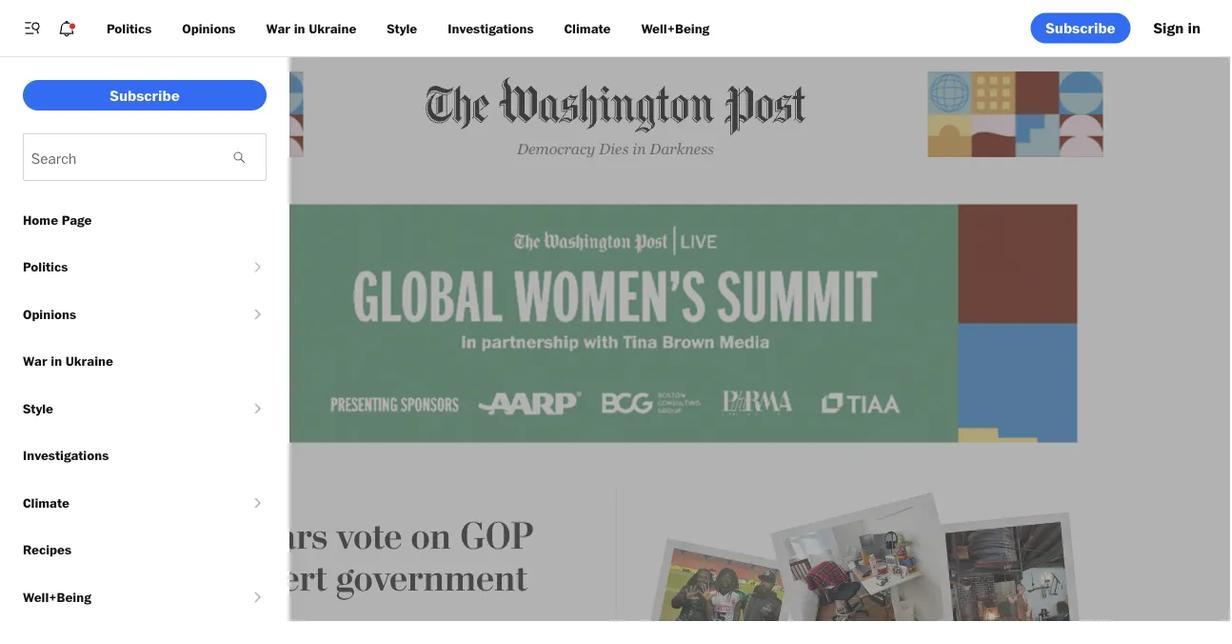 Task type: describe. For each thing, give the bounding box(es) containing it.
1 vertical spatial ukraine
[[66, 353, 113, 369]]

on
[[411, 514, 452, 560]]

subscribe for the top subscribe link
[[1046, 19, 1116, 37]]

shutdown
[[128, 598, 287, 622]]

gop
[[460, 514, 534, 560]]

0 horizontal spatial well+being
[[23, 589, 91, 605]]

news alerts image
[[57, 19, 76, 38]]

house
[[128, 514, 230, 560]]

house nears vote on gop plan to avert government shutdown
[[128, 514, 534, 622]]

recipes
[[23, 542, 71, 558]]

plan
[[128, 556, 199, 602]]

sign in link
[[1139, 13, 1217, 43]]

well+being inside "primary" element
[[642, 20, 710, 36]]

recipes link
[[0, 526, 290, 574]]

investigations inside "primary" element
[[448, 20, 534, 36]]

0 horizontal spatial climate link
[[0, 479, 249, 526]]

1 vertical spatial subscribe link
[[23, 80, 267, 111]]

opinions inside "primary" element
[[182, 20, 236, 36]]

0 horizontal spatial politics
[[23, 259, 68, 275]]

1 vertical spatial opinions
[[23, 306, 76, 322]]

logo of the washington post link
[[303, 70, 928, 142]]

0 horizontal spatial well+being link
[[0, 574, 249, 621]]

politics inside "primary" element
[[107, 20, 152, 36]]

home
[[23, 211, 58, 228]]

to
[[207, 556, 238, 602]]

1 vertical spatial style
[[23, 400, 53, 416]]

1 vertical spatial style link
[[0, 385, 249, 432]]

primary element
[[0, 0, 1232, 57]]

war in ukraine inside "primary" element
[[266, 20, 357, 36]]

ukraine inside "primary" element
[[309, 20, 357, 36]]

subscribe for bottommost subscribe link
[[110, 86, 180, 104]]

democracy
[[517, 141, 596, 158]]

house nears vote on gop plan to avert government shutdown link
[[128, 514, 534, 622]]

0 horizontal spatial investigations
[[23, 447, 109, 463]]



Task type: locate. For each thing, give the bounding box(es) containing it.
ukraine
[[309, 20, 357, 36], [66, 353, 113, 369]]

1 horizontal spatial subscribe
[[1046, 19, 1116, 37]]

politics link
[[91, 10, 167, 46], [0, 243, 249, 291]]

in
[[1188, 19, 1201, 37], [294, 20, 305, 36], [633, 141, 646, 158], [51, 353, 62, 369]]

0 vertical spatial subscribe
[[1046, 19, 1116, 37]]

climate link up logo of the washington post 'link'
[[549, 10, 626, 46]]

climate
[[565, 20, 611, 36], [23, 494, 69, 511]]

subscribe
[[1046, 19, 1116, 37], [110, 86, 180, 104]]

style inside "primary" element
[[387, 20, 418, 36]]

page
[[62, 211, 92, 228]]

1 horizontal spatial politics
[[107, 20, 152, 36]]

logo of the washington post image
[[425, 70, 806, 142]]

0 vertical spatial investigations link
[[433, 10, 549, 46]]

sign in
[[1154, 19, 1201, 37]]

1 vertical spatial investigations
[[23, 447, 109, 463]]

0 horizontal spatial war in ukraine
[[23, 353, 113, 369]]

dies
[[599, 141, 629, 158]]

1 vertical spatial politics
[[23, 259, 68, 275]]

climate inside "primary" element
[[565, 20, 611, 36]]

1 vertical spatial well+being link
[[0, 574, 249, 621]]

investigations link inside "primary" element
[[433, 10, 549, 46]]

government
[[336, 556, 528, 602]]

darkness
[[650, 141, 714, 158]]

democracy dies in darkness
[[517, 141, 714, 158]]

0 horizontal spatial subscribe
[[110, 86, 180, 104]]

politics link down page
[[0, 243, 249, 291]]

1 horizontal spatial investigations link
[[433, 10, 549, 46]]

0 vertical spatial war in ukraine link
[[251, 10, 372, 46]]

1 horizontal spatial war
[[266, 20, 291, 36]]

search and browse sections image
[[23, 19, 42, 38]]

0 horizontal spatial opinions
[[23, 306, 76, 322]]

0 horizontal spatial subscribe link
[[23, 80, 267, 111]]

1 horizontal spatial ukraine
[[309, 20, 357, 36]]

0 horizontal spatial ukraine
[[66, 353, 113, 369]]

1 horizontal spatial opinions
[[182, 20, 236, 36]]

0 vertical spatial climate
[[565, 20, 611, 36]]

climate link up plan
[[0, 479, 249, 526]]

advertisement region
[[128, 71, 303, 157], [928, 71, 1104, 157], [154, 204, 1078, 443]]

1 vertical spatial war in ukraine
[[23, 353, 113, 369]]

0 horizontal spatial style link
[[0, 385, 249, 432]]

1 horizontal spatial investigations
[[448, 20, 534, 36]]

1 vertical spatial well+being
[[23, 589, 91, 605]]

politics link right news alerts image
[[91, 10, 167, 46]]

0 vertical spatial war
[[266, 20, 291, 36]]

0 vertical spatial investigations
[[448, 20, 534, 36]]

0 vertical spatial politics link
[[91, 10, 167, 46]]

style link
[[372, 10, 433, 46], [0, 385, 249, 432]]

well+being link
[[626, 10, 725, 46], [0, 574, 249, 621]]

subscribe inside "primary" element
[[1046, 19, 1116, 37]]

1 horizontal spatial climate
[[565, 20, 611, 36]]

0 vertical spatial well+being link
[[626, 10, 725, 46]]

1 vertical spatial war
[[23, 353, 47, 369]]

0 vertical spatial well+being
[[642, 20, 710, 36]]

politics down home
[[23, 259, 68, 275]]

opinions
[[182, 20, 236, 36], [23, 306, 76, 322]]

1 vertical spatial politics link
[[0, 243, 249, 291]]

1 vertical spatial war in ukraine link
[[0, 338, 290, 385]]

1 horizontal spatial subscribe link
[[1031, 13, 1131, 43]]

avert
[[247, 556, 327, 602]]

0 vertical spatial war in ukraine
[[266, 20, 357, 36]]

investigations link
[[433, 10, 549, 46], [0, 432, 290, 479]]

war
[[266, 20, 291, 36], [23, 353, 47, 369]]

investigations
[[448, 20, 534, 36], [23, 447, 109, 463]]

well+being
[[642, 20, 710, 36], [23, 589, 91, 605]]

1 vertical spatial opinions link
[[0, 291, 249, 338]]

1 horizontal spatial war in ukraine
[[266, 20, 357, 36]]

1 horizontal spatial climate link
[[549, 10, 626, 46]]

1 horizontal spatial style
[[387, 20, 418, 36]]

0 vertical spatial ukraine
[[309, 20, 357, 36]]

0 vertical spatial subscribe link
[[1031, 13, 1131, 43]]

climate up logo of the washington post 'link'
[[565, 20, 611, 36]]

0 vertical spatial opinions link
[[167, 10, 251, 46]]

None search field
[[23, 133, 267, 181]]

1 vertical spatial climate
[[23, 494, 69, 511]]

1 vertical spatial climate link
[[0, 479, 249, 526]]

vote
[[336, 514, 402, 560]]

war in ukraine link
[[251, 10, 372, 46], [0, 338, 290, 385]]

None search field
[[24, 134, 220, 180]]

0 horizontal spatial climate
[[23, 494, 69, 511]]

subscribe link
[[1031, 13, 1131, 43], [23, 80, 267, 111]]

1 horizontal spatial style link
[[372, 10, 433, 46]]

1 vertical spatial investigations link
[[0, 432, 290, 479]]

1 vertical spatial subscribe
[[110, 86, 180, 104]]

0 horizontal spatial war
[[23, 353, 47, 369]]

1 horizontal spatial well+being link
[[626, 10, 725, 46]]

0 horizontal spatial investigations link
[[0, 432, 290, 479]]

0 horizontal spatial style
[[23, 400, 53, 416]]

sign
[[1154, 19, 1184, 37]]

war in ukraine
[[266, 20, 357, 36], [23, 353, 113, 369]]

war inside "primary" element
[[266, 20, 291, 36]]

nears
[[239, 514, 328, 560]]

climate link
[[549, 10, 626, 46], [0, 479, 249, 526]]

opinions link
[[167, 10, 251, 46], [0, 291, 249, 338]]

0 vertical spatial politics
[[107, 20, 152, 36]]

politics right news alerts image
[[107, 20, 152, 36]]

climate up recipes
[[23, 494, 69, 511]]

0 vertical spatial climate link
[[549, 10, 626, 46]]

home page
[[23, 211, 92, 228]]

0 vertical spatial opinions
[[182, 20, 236, 36]]

style
[[387, 20, 418, 36], [23, 400, 53, 416]]

0 vertical spatial style link
[[372, 10, 433, 46]]

1 horizontal spatial well+being
[[642, 20, 710, 36]]

politics
[[107, 20, 152, 36], [23, 259, 68, 275]]

0 vertical spatial style
[[387, 20, 418, 36]]

home page link
[[0, 196, 290, 243]]



Task type: vqa. For each thing, say whether or not it's contained in the screenshot.
Investigations to the left
yes



